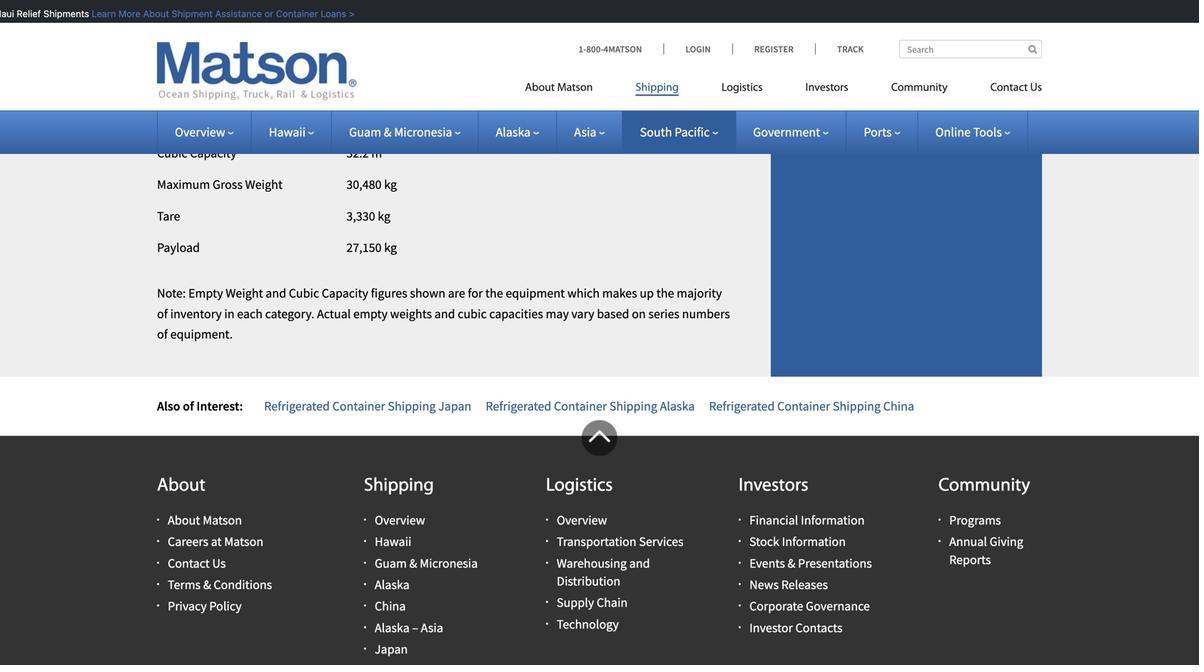 Task type: locate. For each thing, give the bounding box(es) containing it.
investors down track link on the top right of the page
[[805, 82, 848, 94]]

annual giving reports link
[[949, 534, 1023, 568]]

capacity up actual
[[322, 286, 368, 302]]

0 horizontal spatial hawaii
[[269, 124, 306, 140]]

about matson
[[525, 82, 593, 94]]

internal width
[[157, 19, 233, 35]]

matson inside top menu navigation
[[557, 82, 593, 94]]

0 horizontal spatial overview link
[[175, 124, 234, 140]]

news releases link
[[749, 577, 828, 593]]

1 vertical spatial hawaii link
[[375, 534, 411, 550]]

weight right gross on the left
[[245, 177, 283, 193]]

logistics down the register link
[[722, 82, 763, 94]]

community up programs
[[939, 477, 1030, 496]]

& up –
[[409, 556, 417, 572]]

cubic up category.
[[289, 286, 319, 302]]

backtop image
[[582, 421, 617, 456]]

1 vertical spatial hawaii
[[375, 534, 411, 550]]

0 vertical spatial cubic
[[157, 145, 187, 161]]

0 horizontal spatial logistics
[[546, 477, 613, 496]]

1 door from the top
[[157, 82, 183, 98]]

investors inside top menu navigation
[[805, 82, 848, 94]]

of left equipment. at the left
[[157, 327, 168, 343]]

1 vertical spatial matson
[[203, 513, 242, 529]]

south pacific
[[640, 124, 710, 140]]

1 horizontal spatial and
[[434, 306, 455, 322]]

2 vertical spatial matson
[[224, 534, 263, 550]]

0 vertical spatial china
[[883, 399, 914, 415]]

matson up at
[[203, 513, 242, 529]]

contact up tools
[[990, 82, 1028, 94]]

note:
[[157, 286, 186, 302]]

and down 'are'
[[434, 306, 455, 322]]

logistics down backtop image
[[546, 477, 613, 496]]

governance
[[806, 599, 870, 615]]

overview
[[175, 124, 225, 140], [375, 513, 425, 529], [557, 513, 607, 529]]

0 vertical spatial about matson link
[[525, 75, 614, 105]]

contact us link
[[969, 75, 1042, 105], [168, 556, 226, 572]]

guam up china link at bottom
[[375, 556, 407, 572]]

1 horizontal spatial overview
[[375, 513, 425, 529]]

guam & micronesia link for "alaska" link related to china link at bottom
[[375, 556, 478, 572]]

0 vertical spatial investors
[[805, 82, 848, 94]]

1 vertical spatial kg
[[378, 208, 390, 224]]

0 vertical spatial and
[[266, 286, 286, 302]]

community
[[891, 82, 948, 94], [939, 477, 1030, 496]]

careers at matson link
[[168, 534, 263, 550]]

1 vertical spatial opening
[[186, 114, 232, 130]]

1 horizontal spatial logistics
[[722, 82, 763, 94]]

shipping inside shipping link
[[636, 82, 679, 94]]

3 refrigerated from the left
[[709, 399, 775, 415]]

1 vertical spatial micronesia
[[420, 556, 478, 572]]

community up online
[[891, 82, 948, 94]]

capacity down door opening height
[[190, 145, 237, 161]]

hawaii up china link at bottom
[[375, 534, 411, 550]]

refrigerated container shipping china link
[[709, 399, 914, 415]]

1 vertical spatial door
[[157, 114, 183, 130]]

weight inside note: empty weight and cubic capacity figures shown are for the equipment which makes up the majority of inventory in each category. actual empty weights and cubic capacities may vary based on series numbers of equipment.
[[226, 286, 263, 302]]

online
[[935, 124, 971, 140]]

& inside overview hawaii guam & micronesia alaska china alaska – asia japan
[[409, 556, 417, 572]]

0 vertical spatial us
[[1030, 82, 1042, 94]]

refrigerated for refrigerated container shipping china
[[709, 399, 775, 415]]

asia
[[574, 124, 596, 140], [421, 621, 443, 637]]

about matson link for careers at matson link in the left of the page
[[168, 513, 242, 529]]

1 vertical spatial capacity
[[322, 286, 368, 302]]

1 vertical spatial japan
[[375, 642, 408, 658]]

1 vertical spatial width
[[234, 82, 266, 98]]

1 vertical spatial china
[[375, 599, 406, 615]]

about inside about matson careers at matson contact us terms & conditions privacy policy
[[168, 513, 200, 529]]

internal down shipment
[[157, 19, 199, 35]]

1 vertical spatial weight
[[226, 286, 263, 302]]

1 vertical spatial us
[[212, 556, 226, 572]]

2 horizontal spatial overview link
[[557, 513, 607, 529]]

1 vertical spatial community
[[939, 477, 1030, 496]]

kg for 27,150 kg
[[384, 240, 397, 256]]

shipping
[[636, 82, 679, 94], [388, 399, 436, 415], [609, 399, 657, 415], [833, 399, 881, 415], [364, 477, 434, 496]]

0 vertical spatial hawaii link
[[269, 124, 314, 140]]

transportation
[[557, 534, 636, 550]]

kg right 30,480
[[384, 177, 397, 193]]

of right the also
[[183, 399, 194, 415]]

asia right –
[[421, 621, 443, 637]]

hawaii link down blue matson logo with ocean, shipping, truck, rail and logistics written beneath it.
[[269, 124, 314, 140]]

1 horizontal spatial capacity
[[322, 286, 368, 302]]

& up privacy policy link
[[203, 577, 211, 593]]

&
[[384, 124, 392, 140], [409, 556, 417, 572], [788, 556, 795, 572], [203, 577, 211, 593]]

hawaii link up china link at bottom
[[375, 534, 411, 550]]

matson for about matson careers at matson contact us terms & conditions privacy policy
[[203, 513, 242, 529]]

guam & micronesia link up m³
[[349, 124, 461, 140]]

guam & micronesia link
[[349, 124, 461, 140], [375, 556, 478, 572]]

0 horizontal spatial overview
[[175, 124, 225, 140]]

kg for 3,330 kg
[[378, 208, 390, 224]]

1 vertical spatial guam
[[375, 556, 407, 572]]

or
[[260, 8, 269, 19]]

matson for about matson
[[557, 82, 593, 94]]

alaska link up china link at bottom
[[375, 577, 410, 593]]

1 horizontal spatial cubic
[[289, 286, 319, 302]]

height
[[202, 51, 237, 67], [234, 114, 270, 130]]

width up door opening height
[[234, 82, 266, 98]]

0 horizontal spatial capacity
[[190, 145, 237, 161]]

terms
[[168, 577, 201, 593]]

overview inside overview hawaii guam & micronesia alaska china alaska – asia japan
[[375, 513, 425, 529]]

kg for 30,480 kg
[[384, 177, 397, 193]]

hawaii inside overview hawaii guam & micronesia alaska china alaska – asia japan
[[375, 534, 411, 550]]

0 vertical spatial contact us link
[[969, 75, 1042, 105]]

information up stock information link
[[801, 513, 865, 529]]

0 horizontal spatial japan
[[375, 642, 408, 658]]

shipping link
[[614, 75, 700, 105]]

0 vertical spatial door
[[157, 82, 183, 98]]

refrigerated container shipping china
[[709, 399, 914, 415]]

& up m³
[[384, 124, 392, 140]]

about matson link
[[525, 75, 614, 105], [168, 513, 242, 529]]

internal for internal width
[[157, 19, 199, 35]]

investor
[[749, 621, 793, 637]]

about inside top menu navigation
[[525, 82, 555, 94]]

0 vertical spatial weight
[[245, 177, 283, 193]]

footer
[[0, 421, 1199, 666]]

about
[[139, 8, 165, 19], [525, 82, 555, 94], [157, 477, 205, 496], [168, 513, 200, 529]]

learn more about shipment assistance or container loans >
[[87, 8, 350, 19]]

0 vertical spatial contact
[[990, 82, 1028, 94]]

assistance
[[211, 8, 257, 19]]

about matson link down 1-
[[525, 75, 614, 105]]

1 horizontal spatial overview link
[[375, 513, 425, 529]]

0 horizontal spatial asia
[[421, 621, 443, 637]]

0 horizontal spatial hawaii link
[[269, 124, 314, 140]]

privacy policy link
[[168, 599, 242, 615]]

kg right 3,330
[[378, 208, 390, 224]]

us inside about matson careers at matson contact us terms & conditions privacy policy
[[212, 556, 226, 572]]

& up news releases link
[[788, 556, 795, 572]]

2 internal from the top
[[157, 51, 199, 67]]

0 vertical spatial hawaii
[[269, 124, 306, 140]]

1 horizontal spatial japan
[[438, 399, 471, 415]]

m³
[[371, 145, 387, 161]]

1 horizontal spatial hawaii
[[375, 534, 411, 550]]

each
[[237, 306, 263, 322]]

overview inside 'overview transportation services warehousing and distribution supply chain technology'
[[557, 513, 607, 529]]

1 vertical spatial alaska link
[[375, 577, 410, 593]]

0 horizontal spatial the
[[485, 286, 503, 302]]

2 opening from the top
[[186, 114, 232, 130]]

0 horizontal spatial contact
[[168, 556, 210, 572]]

makes
[[602, 286, 637, 302]]

contact down careers
[[168, 556, 210, 572]]

1 vertical spatial contact
[[168, 556, 210, 572]]

1 horizontal spatial asia
[[574, 124, 596, 140]]

china inside overview hawaii guam & micronesia alaska china alaska – asia japan
[[375, 599, 406, 615]]

1 vertical spatial cubic
[[289, 286, 319, 302]]

blue matson logo with ocean, shipping, truck, rail and logistics written beneath it. image
[[157, 42, 357, 101]]

information up events & presentations link
[[782, 534, 846, 550]]

1 refrigerated from the left
[[264, 399, 330, 415]]

guam
[[349, 124, 381, 140], [375, 556, 407, 572]]

1 vertical spatial investors
[[739, 477, 808, 496]]

shipping for refrigerated container shipping china
[[833, 399, 881, 415]]

conditions
[[214, 577, 272, 593]]

about matson link for shipping link
[[525, 75, 614, 105]]

door up cubic capacity on the top left of the page
[[157, 114, 183, 130]]

us up the terms & conditions link
[[212, 556, 226, 572]]

weight up "each"
[[226, 286, 263, 302]]

equipment
[[506, 286, 565, 302]]

releases
[[781, 577, 828, 593]]

0 vertical spatial alaska link
[[496, 124, 539, 140]]

about for about matson careers at matson contact us terms & conditions privacy policy
[[168, 513, 200, 529]]

opening up door opening height
[[186, 82, 232, 98]]

online tools
[[935, 124, 1002, 140]]

terms & conditions link
[[168, 577, 272, 593]]

logistics
[[722, 82, 763, 94], [546, 477, 613, 496]]

programs link
[[949, 513, 1001, 529]]

0 vertical spatial kg
[[384, 177, 397, 193]]

contact inside about matson careers at matson contact us terms & conditions privacy policy
[[168, 556, 210, 572]]

overview for overview
[[175, 124, 225, 140]]

asia down about matson in the top of the page
[[574, 124, 596, 140]]

section
[[753, 0, 1060, 377]]

1 vertical spatial guam & micronesia link
[[375, 556, 478, 572]]

alaska link for china link at bottom
[[375, 577, 410, 593]]

micronesia
[[394, 124, 452, 140], [420, 556, 478, 572]]

1 horizontal spatial alaska link
[[496, 124, 539, 140]]

2 door from the top
[[157, 114, 183, 130]]

events
[[749, 556, 785, 572]]

alaska link
[[496, 124, 539, 140], [375, 577, 410, 593]]

contact
[[990, 82, 1028, 94], [168, 556, 210, 572]]

0 vertical spatial logistics
[[722, 82, 763, 94]]

1 vertical spatial about matson link
[[168, 513, 242, 529]]

1 horizontal spatial about matson link
[[525, 75, 614, 105]]

opening down door opening width
[[186, 114, 232, 130]]

1 vertical spatial contact us link
[[168, 556, 226, 572]]

0 horizontal spatial about matson link
[[168, 513, 242, 529]]

matson down 1-
[[557, 82, 593, 94]]

0 vertical spatial height
[[202, 51, 237, 67]]

0 horizontal spatial alaska link
[[375, 577, 410, 593]]

None search field
[[899, 40, 1042, 59]]

weight for gross
[[245, 177, 283, 193]]

2 vertical spatial kg
[[384, 240, 397, 256]]

also of interest:
[[157, 399, 243, 415]]

1 opening from the top
[[186, 82, 232, 98]]

0 vertical spatial asia
[[574, 124, 596, 140]]

internal down internal width
[[157, 51, 199, 67]]

0 horizontal spatial us
[[212, 556, 226, 572]]

and up category.
[[266, 286, 286, 302]]

0 vertical spatial matson
[[557, 82, 593, 94]]

0 vertical spatial capacity
[[190, 145, 237, 161]]

800-
[[586, 43, 604, 55]]

1 horizontal spatial refrigerated
[[486, 399, 551, 415]]

0 vertical spatial community
[[891, 82, 948, 94]]

3,330
[[346, 208, 375, 224]]

cubic up maximum
[[157, 145, 187, 161]]

numbers
[[682, 306, 730, 322]]

the right up
[[656, 286, 674, 302]]

contacts
[[795, 621, 843, 637]]

internal
[[157, 19, 199, 35], [157, 51, 199, 67]]

hawaii
[[269, 124, 306, 140], [375, 534, 411, 550]]

1 vertical spatial information
[[782, 534, 846, 550]]

distribution
[[557, 574, 620, 590]]

width down learn more about shipment assistance or container loans > "link"
[[202, 19, 233, 35]]

4matson
[[604, 43, 642, 55]]

the right for
[[485, 286, 503, 302]]

online tools link
[[935, 124, 1010, 140]]

0 vertical spatial opening
[[186, 82, 232, 98]]

refrigerated
[[264, 399, 330, 415], [486, 399, 551, 415], [709, 399, 775, 415]]

us down search image
[[1030, 82, 1042, 94]]

and inside 'overview transportation services warehousing and distribution supply chain technology'
[[629, 556, 650, 572]]

0 horizontal spatial contact us link
[[168, 556, 226, 572]]

0 horizontal spatial refrigerated
[[264, 399, 330, 415]]

height up door opening width
[[202, 51, 237, 67]]

presentations
[[798, 556, 872, 572]]

height down blue matson logo with ocean, shipping, truck, rail and logistics written beneath it.
[[234, 114, 270, 130]]

2 horizontal spatial refrigerated
[[709, 399, 775, 415]]

investor contacts link
[[749, 621, 843, 637]]

kg right 27,150
[[384, 240, 397, 256]]

2 horizontal spatial and
[[629, 556, 650, 572]]

0 vertical spatial width
[[202, 19, 233, 35]]

2 refrigerated from the left
[[486, 399, 551, 415]]

guam & micronesia link up china link at bottom
[[375, 556, 478, 572]]

of down note:
[[157, 306, 168, 322]]

warehousing
[[557, 556, 627, 572]]

guam up 32.2 m³
[[349, 124, 381, 140]]

1 internal from the top
[[157, 19, 199, 35]]

door down internal height
[[157, 82, 183, 98]]

0 vertical spatial internal
[[157, 19, 199, 35]]

1 vertical spatial internal
[[157, 51, 199, 67]]

1 the from the left
[[485, 286, 503, 302]]

majority
[[677, 286, 722, 302]]

on
[[632, 306, 646, 322]]

contact us link up tools
[[969, 75, 1042, 105]]

us
[[1030, 82, 1042, 94], [212, 556, 226, 572]]

1 vertical spatial asia
[[421, 621, 443, 637]]

investors
[[805, 82, 848, 94], [739, 477, 808, 496]]

contact us link down careers
[[168, 556, 226, 572]]

china
[[883, 399, 914, 415], [375, 599, 406, 615]]

figures
[[371, 286, 407, 302]]

0 vertical spatial guam & micronesia link
[[349, 124, 461, 140]]

investors up financial
[[739, 477, 808, 496]]

matson right at
[[224, 534, 263, 550]]

alaska link down about matson in the top of the page
[[496, 124, 539, 140]]

1 horizontal spatial contact
[[990, 82, 1028, 94]]

0 horizontal spatial cubic
[[157, 145, 187, 161]]

and down transportation services link
[[629, 556, 650, 572]]

which
[[567, 286, 600, 302]]

hawaii down blue matson logo with ocean, shipping, truck, rail and logistics written beneath it.
[[269, 124, 306, 140]]

shipping for refrigerated container shipping japan
[[388, 399, 436, 415]]

0 horizontal spatial china
[[375, 599, 406, 615]]

ports
[[864, 124, 892, 140]]

2 horizontal spatial overview
[[557, 513, 607, 529]]

login
[[686, 43, 711, 55]]

series
[[648, 306, 680, 322]]

opening for width
[[186, 82, 232, 98]]

shipping for refrigerated container shipping alaska
[[609, 399, 657, 415]]

warehousing and distribution link
[[557, 556, 650, 590]]

about matson link up careers at matson link in the left of the page
[[168, 513, 242, 529]]

1 vertical spatial logistics
[[546, 477, 613, 496]]



Task type: vqa. For each thing, say whether or not it's contained in the screenshot.
alaskacs@matson.com
no



Task type: describe. For each thing, give the bounding box(es) containing it.
cubic capacity
[[157, 145, 237, 161]]

services
[[639, 534, 684, 550]]

guam inside overview hawaii guam & micronesia alaska china alaska – asia japan
[[375, 556, 407, 572]]

about matson careers at matson contact us terms & conditions privacy policy
[[168, 513, 272, 615]]

search image
[[1028, 45, 1037, 54]]

china link
[[375, 599, 406, 615]]

vary
[[571, 306, 594, 322]]

supply
[[557, 595, 594, 611]]

& inside financial information stock information events & presentations news releases corporate governance investor contacts
[[788, 556, 795, 572]]

1-
[[579, 43, 586, 55]]

japan inside overview hawaii guam & micronesia alaska china alaska – asia japan
[[375, 642, 408, 658]]

track
[[837, 43, 864, 55]]

refrigerated container shipping japan
[[264, 399, 471, 415]]

30,480
[[346, 177, 382, 193]]

community inside top menu navigation
[[891, 82, 948, 94]]

door for door opening height
[[157, 114, 183, 130]]

internal for internal height
[[157, 51, 199, 67]]

supply chain link
[[557, 595, 628, 611]]

container for refrigerated container shipping china
[[777, 399, 830, 415]]

maximum
[[157, 177, 210, 193]]

tare
[[157, 208, 180, 224]]

0 vertical spatial micronesia
[[394, 124, 452, 140]]

register
[[754, 43, 794, 55]]

japan link
[[375, 642, 408, 658]]

0 vertical spatial information
[[801, 513, 865, 529]]

0 vertical spatial japan
[[438, 399, 471, 415]]

1 horizontal spatial width
[[234, 82, 266, 98]]

2 vertical spatial of
[[183, 399, 194, 415]]

news
[[749, 577, 779, 593]]

stock information link
[[749, 534, 846, 550]]

login link
[[663, 43, 732, 55]]

south pacific link
[[640, 124, 718, 140]]

footer containing about
[[0, 421, 1199, 666]]

policy
[[209, 599, 242, 615]]

ports link
[[864, 124, 900, 140]]

logistics link
[[700, 75, 784, 105]]

overview transportation services warehousing and distribution supply chain technology
[[557, 513, 684, 633]]

guam & micronesia link for asia link "alaska" link
[[349, 124, 461, 140]]

overview link for shipping
[[375, 513, 425, 529]]

–
[[412, 621, 418, 637]]

programs annual giving reports
[[949, 513, 1023, 568]]

government
[[753, 124, 820, 140]]

27,150 kg
[[346, 240, 397, 256]]

top menu navigation
[[525, 75, 1042, 105]]

container for refrigerated container shipping alaska
[[554, 399, 607, 415]]

shown
[[410, 286, 445, 302]]

at
[[211, 534, 222, 550]]

government link
[[753, 124, 829, 140]]

inventory
[[170, 306, 222, 322]]

empty
[[188, 286, 223, 302]]

reports
[[949, 552, 991, 568]]

tools
[[973, 124, 1002, 140]]

asia link
[[574, 124, 605, 140]]

32.2 m³
[[346, 145, 387, 161]]

0 horizontal spatial and
[[266, 286, 286, 302]]

refrigerated container shipping japan link
[[264, 399, 471, 415]]

0 vertical spatial of
[[157, 306, 168, 322]]

shipment
[[167, 8, 208, 19]]

for
[[468, 286, 483, 302]]

in
[[224, 306, 235, 322]]

capacity inside note: empty weight and cubic capacity figures shown are for the equipment which makes up the majority of inventory in each category. actual empty weights and cubic capacities may vary based on series numbers of equipment.
[[322, 286, 368, 302]]

loans
[[316, 8, 342, 19]]

refrigerated for refrigerated container shipping alaska
[[486, 399, 551, 415]]

alaska – asia link
[[375, 621, 443, 637]]

1-800-4matson link
[[579, 43, 663, 55]]

Search search field
[[899, 40, 1042, 59]]

guam & micronesia
[[349, 124, 452, 140]]

hawaii link for guam & micronesia link associated with "alaska" link related to china link at bottom
[[375, 534, 411, 550]]

refrigerated container shipping alaska
[[486, 399, 695, 415]]

overview link for logistics
[[557, 513, 607, 529]]

based
[[597, 306, 629, 322]]

learn more about shipment assistance or container loans > link
[[87, 8, 350, 19]]

chain
[[597, 595, 628, 611]]

community link
[[870, 75, 969, 105]]

events & presentations link
[[749, 556, 872, 572]]

overview for overview hawaii guam & micronesia alaska china alaska – asia japan
[[375, 513, 425, 529]]

32.2
[[346, 145, 369, 161]]

1 vertical spatial and
[[434, 306, 455, 322]]

micronesia inside overview hawaii guam & micronesia alaska china alaska – asia japan
[[420, 556, 478, 572]]

capacities
[[489, 306, 543, 322]]

1 vertical spatial of
[[157, 327, 168, 343]]

alaska link for asia link
[[496, 124, 539, 140]]

weights
[[390, 306, 432, 322]]

are
[[448, 286, 465, 302]]

1 vertical spatial height
[[234, 114, 270, 130]]

refrigerated container shipping alaska link
[[486, 399, 695, 415]]

transportation services link
[[557, 534, 684, 550]]

asia inside overview hawaii guam & micronesia alaska china alaska – asia japan
[[421, 621, 443, 637]]

refrigerated for refrigerated container shipping japan
[[264, 399, 330, 415]]

investors inside "footer"
[[739, 477, 808, 496]]

27,150
[[346, 240, 382, 256]]

corporate governance link
[[749, 599, 870, 615]]

2 the from the left
[[656, 286, 674, 302]]

0 horizontal spatial width
[[202, 19, 233, 35]]

register link
[[732, 43, 815, 55]]

internal height
[[157, 51, 237, 67]]

track link
[[815, 43, 864, 55]]

programs
[[949, 513, 1001, 529]]

about for about
[[157, 477, 205, 496]]

maximum gross weight
[[157, 177, 283, 193]]

0 vertical spatial guam
[[349, 124, 381, 140]]

opening for height
[[186, 114, 232, 130]]

corporate
[[749, 599, 803, 615]]

1 horizontal spatial contact us link
[[969, 75, 1042, 105]]

logistics inside top menu navigation
[[722, 82, 763, 94]]

financial information stock information events & presentations news releases corporate governance investor contacts
[[749, 513, 872, 637]]

actual
[[317, 306, 351, 322]]

cubic inside note: empty weight and cubic capacity figures shown are for the equipment which makes up the majority of inventory in each category. actual empty weights and cubic capacities may vary based on series numbers of equipment.
[[289, 286, 319, 302]]

technology
[[557, 617, 619, 633]]

interest:
[[196, 399, 243, 415]]

careers
[[168, 534, 208, 550]]

>
[[344, 8, 350, 19]]

door opening width
[[157, 82, 266, 98]]

hawaii link for guam & micronesia link for asia link "alaska" link
[[269, 124, 314, 140]]

3,330 kg
[[346, 208, 390, 224]]

us inside top menu navigation
[[1030, 82, 1042, 94]]

door for door opening width
[[157, 82, 183, 98]]

may
[[546, 306, 569, 322]]

about for about matson
[[525, 82, 555, 94]]

logistics inside "footer"
[[546, 477, 613, 496]]

up
[[640, 286, 654, 302]]

container for refrigerated container shipping japan
[[332, 399, 385, 415]]

annual
[[949, 534, 987, 550]]

& inside about matson careers at matson contact us terms & conditions privacy policy
[[203, 577, 211, 593]]

weight for empty
[[226, 286, 263, 302]]

contact inside 'contact us' link
[[990, 82, 1028, 94]]

contact us
[[990, 82, 1042, 94]]

more
[[114, 8, 136, 19]]

gross
[[213, 177, 243, 193]]

overview for overview transportation services warehousing and distribution supply chain technology
[[557, 513, 607, 529]]

1 horizontal spatial china
[[883, 399, 914, 415]]



